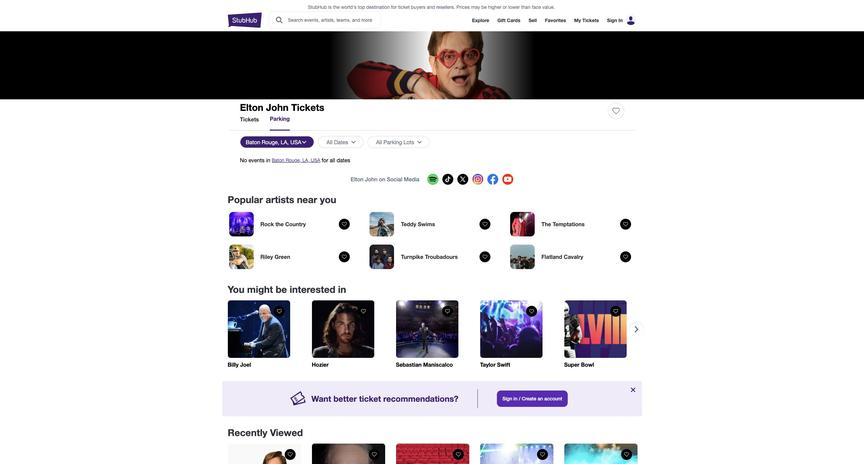Task type: describe. For each thing, give the bounding box(es) containing it.
want better ticket recommendations?
[[312, 394, 459, 404]]

favorites link
[[545, 17, 566, 23]]

hozier
[[312, 362, 329, 368]]

my tickets
[[575, 17, 599, 23]]

super
[[565, 362, 580, 368]]

resellers.
[[436, 4, 455, 10]]

sell
[[529, 17, 537, 23]]

buyers
[[411, 4, 426, 10]]

you
[[228, 284, 245, 295]]

on
[[379, 176, 386, 183]]

view spotify page for elton john image
[[428, 174, 439, 185]]

the
[[542, 221, 552, 228]]

super bowl link
[[565, 301, 627, 369]]

explore
[[472, 17, 490, 23]]

view instagram page for elton john image
[[473, 174, 484, 185]]

in
[[619, 17, 623, 23]]

flatland cavalry link
[[509, 244, 637, 271]]

near
[[297, 194, 317, 206]]

flatland
[[542, 254, 563, 260]]

rouge, inside no events in baton rouge, la, usa for all dates
[[286, 158, 301, 163]]

taylor swift
[[480, 362, 511, 368]]

or
[[503, 4, 507, 10]]

billy joel link
[[228, 301, 290, 369]]

2 horizontal spatial tickets
[[583, 17, 599, 23]]

favorites
[[545, 17, 566, 23]]

sebastian maniscalco
[[396, 362, 453, 368]]

elton for elton john tickets
[[240, 102, 264, 113]]

baton inside no events in baton rouge, la, usa for all dates
[[272, 158, 285, 163]]

an
[[538, 396, 543, 402]]

than
[[522, 4, 531, 10]]

dates
[[334, 139, 348, 145]]

2 vertical spatial tickets
[[240, 116, 259, 123]]

the temptations link
[[509, 211, 637, 238]]

prices
[[457, 4, 470, 10]]

face
[[532, 4, 541, 10]]

all dates
[[327, 139, 348, 145]]

swims
[[418, 221, 435, 228]]

riley green
[[261, 254, 290, 260]]

sebastian
[[396, 362, 422, 368]]

teddy
[[401, 221, 417, 228]]

recently
[[228, 428, 268, 439]]

cavalry
[[564, 254, 584, 260]]

view tiktok page for elton john image
[[443, 174, 454, 185]]

all parking lots
[[376, 139, 414, 145]]

teddy swims
[[401, 221, 435, 228]]

destination
[[366, 4, 390, 10]]

hozier link
[[312, 301, 374, 369]]

0 vertical spatial for
[[391, 4, 397, 10]]

stubhub
[[308, 4, 327, 10]]

cards
[[507, 17, 521, 23]]

turnpike troubadours link
[[368, 244, 496, 271]]

all parking lots button
[[368, 136, 430, 148]]

stubhub image
[[228, 12, 262, 29]]

riley
[[261, 254, 273, 260]]

social
[[387, 176, 403, 183]]

sebastian maniscalco link
[[396, 301, 459, 369]]

all for all parking lots
[[376, 139, 382, 145]]

elton for elton john on social media
[[351, 176, 364, 183]]

view youtube page for elton john image
[[503, 174, 514, 185]]

gift cards link
[[498, 17, 521, 23]]

sell link
[[529, 17, 537, 23]]

sign for sign in
[[608, 17, 618, 23]]

view twitter page for elton john image
[[458, 174, 469, 185]]

bowl
[[581, 362, 594, 368]]

interested
[[290, 284, 336, 295]]

country
[[285, 221, 306, 228]]

sign for sign in / create an account
[[503, 396, 513, 402]]

is
[[328, 4, 332, 10]]

riley green link
[[228, 244, 356, 271]]

super bowl
[[565, 362, 594, 368]]

in inside button
[[514, 396, 518, 402]]

events
[[249, 157, 265, 164]]

the temptations
[[542, 221, 585, 228]]

0 horizontal spatial the
[[276, 221, 284, 228]]

create
[[522, 396, 537, 402]]

my tickets link
[[575, 17, 599, 23]]

top
[[358, 4, 365, 10]]

sign in / create an account button
[[497, 391, 568, 408]]

temptations
[[553, 221, 585, 228]]

popular artists near you
[[228, 194, 337, 206]]

0 vertical spatial the
[[333, 4, 340, 10]]

explore link
[[472, 17, 490, 23]]

john for tickets
[[266, 102, 289, 113]]



Task type: locate. For each thing, give the bounding box(es) containing it.
la, left all
[[303, 158, 310, 163]]

value.
[[543, 4, 555, 10]]

la,
[[281, 139, 289, 145], [303, 158, 310, 163]]

1 vertical spatial baton rouge, la, usa button
[[272, 157, 321, 164]]

in
[[266, 157, 270, 164], [338, 284, 346, 295], [514, 396, 518, 402]]

elton john on social media
[[351, 176, 420, 183]]

viewed
[[270, 428, 303, 439]]

in left /
[[514, 396, 518, 402]]

world's
[[341, 4, 357, 10]]

all left the 'dates'
[[327, 139, 333, 145]]

for left all
[[322, 157, 328, 164]]

gift
[[498, 17, 506, 23]]

0 horizontal spatial elton
[[240, 102, 264, 113]]

baton down baton rouge, la, usa
[[272, 158, 285, 163]]

the right the rock
[[276, 221, 284, 228]]

usa left all
[[311, 158, 321, 163]]

dates
[[337, 157, 350, 164]]

and
[[427, 4, 435, 10]]

teddy swims link
[[368, 211, 496, 238]]

0 vertical spatial elton
[[240, 102, 264, 113]]

my
[[575, 17, 581, 23]]

lots
[[404, 139, 414, 145]]

recommendations?
[[384, 394, 459, 404]]

1 horizontal spatial in
[[338, 284, 346, 295]]

swift
[[497, 362, 511, 368]]

sign left /
[[503, 396, 513, 402]]

taylor
[[480, 362, 496, 368]]

0 vertical spatial parking
[[270, 116, 290, 122]]

higher
[[488, 4, 502, 10]]

1 horizontal spatial parking
[[384, 139, 402, 145]]

0 horizontal spatial sign
[[503, 396, 513, 402]]

in right events
[[266, 157, 270, 164]]

be right might
[[276, 284, 287, 295]]

1 all from the left
[[327, 139, 333, 145]]

baton inside button
[[246, 139, 260, 145]]

0 vertical spatial john
[[266, 102, 289, 113]]

sign in link
[[608, 17, 623, 23]]

no events in baton rouge, la, usa for all dates
[[240, 157, 350, 164]]

all inside button
[[376, 139, 382, 145]]

in right interested
[[338, 284, 346, 295]]

1 vertical spatial sign
[[503, 396, 513, 402]]

2 horizontal spatial in
[[514, 396, 518, 402]]

all for all dates
[[327, 139, 333, 145]]

0 horizontal spatial john
[[266, 102, 289, 113]]

media
[[404, 176, 420, 183]]

sign
[[608, 17, 618, 23], [503, 396, 513, 402]]

want
[[312, 394, 331, 404]]

ticket right 'better'
[[359, 394, 381, 404]]

stubhub is the world's top destination for ticket buyers and resellers. prices may be higher or lower than face value.
[[308, 4, 555, 10]]

artists
[[266, 194, 294, 206]]

parking down elton john tickets
[[270, 116, 290, 122]]

all
[[327, 139, 333, 145], [376, 139, 382, 145]]

0 horizontal spatial parking
[[270, 116, 290, 122]]

the right is
[[333, 4, 340, 10]]

1 horizontal spatial john
[[365, 176, 378, 183]]

/
[[519, 396, 521, 402]]

better
[[334, 394, 357, 404]]

0 vertical spatial la,
[[281, 139, 289, 145]]

0 horizontal spatial ticket
[[359, 394, 381, 404]]

Search events, artists, teams, and more field
[[287, 16, 375, 24]]

baton rouge, la, usa button down baton rouge, la, usa
[[272, 157, 321, 164]]

all left lots
[[376, 139, 382, 145]]

0 horizontal spatial in
[[266, 157, 270, 164]]

be
[[482, 4, 487, 10], [276, 284, 287, 295]]

billy
[[228, 362, 239, 368]]

sign left in
[[608, 17, 618, 23]]

baton up events
[[246, 139, 260, 145]]

0 vertical spatial sign
[[608, 17, 618, 23]]

1 vertical spatial the
[[276, 221, 284, 228]]

1 vertical spatial for
[[322, 157, 328, 164]]

rock
[[261, 221, 274, 228]]

parking inside button
[[384, 139, 402, 145]]

usa inside no events in baton rouge, la, usa for all dates
[[311, 158, 321, 163]]

0 horizontal spatial for
[[322, 157, 328, 164]]

la, inside no events in baton rouge, la, usa for all dates
[[303, 158, 310, 163]]

lower
[[509, 4, 520, 10]]

taylor swift link
[[480, 301, 543, 369]]

0 horizontal spatial all
[[327, 139, 333, 145]]

john for on
[[365, 176, 378, 183]]

1 vertical spatial la,
[[303, 158, 310, 163]]

baton rouge, la, usa button
[[240, 136, 314, 148], [272, 157, 321, 164]]

1 horizontal spatial all
[[376, 139, 382, 145]]

0 vertical spatial be
[[482, 4, 487, 10]]

1 horizontal spatial be
[[482, 4, 487, 10]]

for right the destination
[[391, 4, 397, 10]]

1 vertical spatial parking
[[384, 139, 402, 145]]

gift cards
[[498, 17, 521, 23]]

baton rouge, la, usa button up no events in baton rouge, la, usa for all dates
[[240, 136, 314, 148]]

1 horizontal spatial tickets
[[291, 102, 325, 113]]

rouge, inside button
[[262, 139, 279, 145]]

1 horizontal spatial elton
[[351, 176, 364, 183]]

joel
[[240, 362, 251, 368]]

baton
[[246, 139, 260, 145], [272, 158, 285, 163]]

rouge,
[[262, 139, 279, 145], [286, 158, 301, 163]]

be right may
[[482, 4, 487, 10]]

green
[[275, 254, 290, 260]]

1 vertical spatial rouge,
[[286, 158, 301, 163]]

john
[[266, 102, 289, 113], [365, 176, 378, 183]]

sign inside button
[[503, 396, 513, 402]]

1 horizontal spatial ticket
[[398, 4, 410, 10]]

turnpike
[[401, 254, 424, 260]]

flatland cavalry
[[542, 254, 584, 260]]

tickets
[[583, 17, 599, 23], [291, 102, 325, 113], [240, 116, 259, 123]]

1 horizontal spatial baton
[[272, 158, 285, 163]]

no
[[240, 157, 247, 164]]

1 vertical spatial john
[[365, 176, 378, 183]]

you
[[320, 194, 337, 206]]

0 vertical spatial baton rouge, la, usa button
[[240, 136, 314, 148]]

1 vertical spatial be
[[276, 284, 287, 295]]

1 horizontal spatial la,
[[303, 158, 310, 163]]

view facebook page for elton john image
[[488, 174, 499, 185]]

account
[[545, 396, 563, 402]]

you might be interested in
[[228, 284, 346, 295]]

2 vertical spatial in
[[514, 396, 518, 402]]

recently viewed
[[228, 428, 303, 439]]

all
[[330, 157, 335, 164]]

elton
[[240, 102, 264, 113], [351, 176, 364, 183]]

0 vertical spatial tickets
[[583, 17, 599, 23]]

1 horizontal spatial sign
[[608, 17, 618, 23]]

1 vertical spatial ticket
[[359, 394, 381, 404]]

may
[[471, 4, 480, 10]]

1 horizontal spatial the
[[333, 4, 340, 10]]

1 horizontal spatial for
[[391, 4, 397, 10]]

rouge, up events
[[262, 139, 279, 145]]

0 horizontal spatial usa
[[291, 139, 302, 145]]

baton rouge, la, usa
[[246, 139, 302, 145]]

1 vertical spatial usa
[[311, 158, 321, 163]]

elton john tickets
[[240, 102, 325, 113]]

maniscalco
[[423, 362, 453, 368]]

0 vertical spatial usa
[[291, 139, 302, 145]]

rouge, down baton rouge, la, usa
[[286, 158, 301, 163]]

might
[[247, 284, 273, 295]]

sign in
[[608, 17, 623, 23]]

parking left lots
[[384, 139, 402, 145]]

1 vertical spatial in
[[338, 284, 346, 295]]

0 vertical spatial baton
[[246, 139, 260, 145]]

0 horizontal spatial baton
[[246, 139, 260, 145]]

usa up no events in baton rouge, la, usa for all dates
[[291, 139, 302, 145]]

sign in / create an account link
[[497, 391, 568, 408]]

0 horizontal spatial tickets
[[240, 116, 259, 123]]

sign in / create an account
[[503, 396, 563, 402]]

popular
[[228, 194, 263, 206]]

troubadours
[[425, 254, 458, 260]]

1 vertical spatial tickets
[[291, 102, 325, 113]]

0 vertical spatial rouge,
[[262, 139, 279, 145]]

rock the country
[[261, 221, 306, 228]]

0 horizontal spatial la,
[[281, 139, 289, 145]]

2 all from the left
[[376, 139, 382, 145]]

la, up no events in baton rouge, la, usa for all dates
[[281, 139, 289, 145]]

1 vertical spatial elton
[[351, 176, 364, 183]]

ticket left buyers
[[398, 4, 410, 10]]

billy joel
[[228, 362, 251, 368]]

rock the country link
[[228, 211, 356, 238]]

1 horizontal spatial rouge,
[[286, 158, 301, 163]]

0 horizontal spatial rouge,
[[262, 139, 279, 145]]

0 horizontal spatial be
[[276, 284, 287, 295]]

1 horizontal spatial usa
[[311, 158, 321, 163]]

0 vertical spatial ticket
[[398, 4, 410, 10]]

0 vertical spatial in
[[266, 157, 270, 164]]

1 vertical spatial baton
[[272, 158, 285, 163]]



Task type: vqa. For each thing, say whether or not it's contained in the screenshot.
field
no



